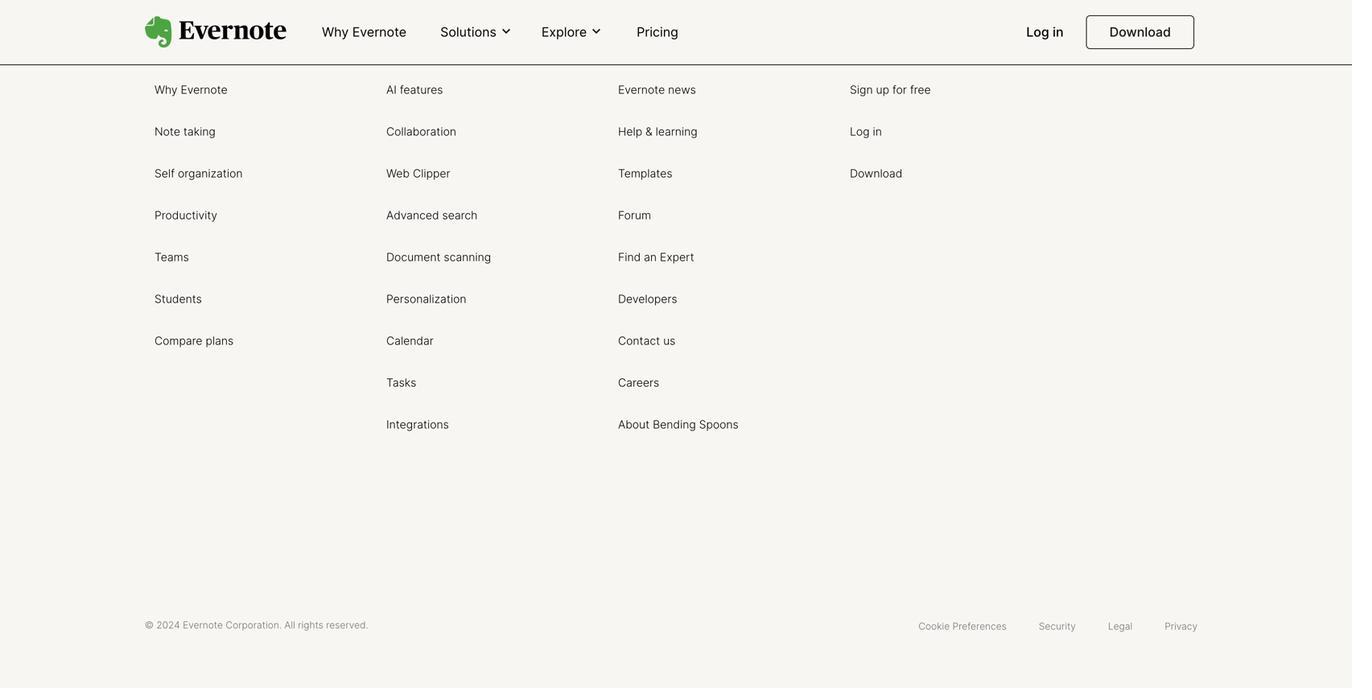 Task type: describe. For each thing, give the bounding box(es) containing it.
in for rightmost log in link
[[1053, 24, 1064, 40]]

compare plans link
[[145, 328, 243, 353]]

evernote news
[[618, 83, 696, 97]]

contact
[[618, 334, 660, 348]]

advanced search
[[386, 209, 478, 222]]

privacy link
[[1155, 614, 1207, 637]]

web clipper link
[[377, 160, 460, 186]]

compare
[[155, 334, 202, 348]]

document scanning link
[[377, 244, 501, 269]]

reserved.
[[326, 619, 368, 631]]

0 vertical spatial download link
[[1086, 15, 1194, 49]]

students
[[155, 292, 202, 306]]

preferences
[[953, 621, 1007, 632]]

sign up for free link
[[840, 77, 941, 102]]

document scanning
[[386, 250, 491, 264]]

taking
[[183, 125, 216, 139]]

help & learning
[[618, 125, 697, 139]]

cookie
[[918, 621, 950, 632]]

note
[[155, 125, 180, 139]]

document
[[386, 250, 441, 264]]

note taking link
[[145, 118, 225, 144]]

students link
[[145, 286, 211, 311]]

clipper
[[413, 167, 450, 180]]

tasks
[[386, 376, 416, 390]]

download for top download link
[[1109, 24, 1171, 40]]

ai features
[[386, 83, 443, 97]]

sign up for free
[[850, 83, 931, 97]]

log in for the bottommost log in link
[[850, 125, 882, 139]]

personalization link
[[377, 286, 476, 311]]

calendar
[[386, 334, 434, 348]]

ai features link
[[377, 77, 453, 102]]

evernote up taking
[[181, 83, 228, 97]]

download for the bottommost download link
[[850, 167, 902, 180]]

why evernote for productivity
[[155, 83, 228, 97]]

compare plans
[[155, 334, 234, 348]]

scanning
[[444, 250, 491, 264]]

0 horizontal spatial solutions
[[145, 42, 209, 55]]

why evernote link for pricing
[[312, 18, 416, 48]]

contact us
[[618, 334, 676, 348]]

why evernote for pricing
[[322, 24, 407, 40]]

expert
[[660, 250, 694, 264]]

pricing
[[637, 24, 678, 40]]

evernote inside "link"
[[618, 83, 665, 97]]

us
[[663, 334, 676, 348]]

evernote right 2024
[[183, 619, 223, 631]]

find
[[618, 250, 641, 264]]

productivity
[[155, 209, 217, 222]]

self
[[155, 167, 175, 180]]

1 vertical spatial download link
[[840, 160, 912, 186]]

contact us link
[[608, 328, 685, 353]]

1 vertical spatial log in link
[[840, 118, 892, 144]]

up
[[876, 83, 889, 97]]

find an expert
[[618, 250, 694, 264]]

free
[[910, 83, 931, 97]]

spoons
[[699, 418, 739, 431]]

ai
[[386, 83, 397, 97]]

developers link
[[608, 286, 687, 311]]

log in for rightmost log in link
[[1026, 24, 1064, 40]]

tasks link
[[377, 370, 426, 395]]

forum
[[618, 209, 651, 222]]

about bending spoons link
[[608, 411, 748, 437]]

evernote up ai
[[352, 24, 407, 40]]

developers
[[618, 292, 677, 306]]

organization
[[178, 167, 243, 180]]

note taking
[[155, 125, 216, 139]]

calendar link
[[377, 328, 443, 353]]

personalization
[[386, 292, 466, 306]]

learning
[[656, 125, 697, 139]]

©
[[145, 619, 154, 631]]

an
[[644, 250, 657, 264]]

advanced
[[386, 209, 439, 222]]

help
[[618, 125, 642, 139]]

rights
[[298, 619, 323, 631]]

why for pricing
[[322, 24, 349, 40]]

careers link
[[608, 370, 669, 395]]

1 horizontal spatial log in link
[[1017, 18, 1073, 48]]

templates link
[[608, 160, 682, 186]]

forum link
[[608, 202, 661, 227]]

careers
[[618, 376, 659, 390]]

in for the bottommost log in link
[[873, 125, 882, 139]]



Task type: vqa. For each thing, say whether or not it's contained in the screenshot.
easily
no



Task type: locate. For each thing, give the bounding box(es) containing it.
search
[[442, 209, 478, 222]]

1 vertical spatial why
[[155, 83, 177, 97]]

1 vertical spatial log in
[[850, 125, 882, 139]]

&
[[645, 125, 652, 139]]

productivity link
[[145, 202, 227, 227]]

legal link
[[1098, 614, 1142, 637]]

why evernote link
[[312, 18, 416, 48], [145, 77, 237, 102]]

0 horizontal spatial log in
[[850, 125, 882, 139]]

advanced search link
[[377, 202, 487, 227]]

1 horizontal spatial why
[[322, 24, 349, 40]]

self organization link
[[145, 160, 252, 186]]

© 2024 evernote corporation. all rights reserved.
[[145, 619, 368, 631]]

1 horizontal spatial why evernote
[[322, 24, 407, 40]]

solutions
[[440, 24, 496, 40], [145, 42, 209, 55]]

0 horizontal spatial log
[[850, 125, 870, 139]]

about
[[618, 418, 650, 431]]

why evernote
[[322, 24, 407, 40], [155, 83, 228, 97]]

log in link
[[1017, 18, 1073, 48], [840, 118, 892, 144]]

all
[[284, 619, 295, 631]]

0 vertical spatial why
[[322, 24, 349, 40]]

log for the bottommost log in link
[[850, 125, 870, 139]]

1 vertical spatial why evernote
[[155, 83, 228, 97]]

0 horizontal spatial why evernote
[[155, 83, 228, 97]]

1 horizontal spatial why evernote link
[[312, 18, 416, 48]]

sign
[[850, 83, 873, 97]]

evernote logo image
[[145, 16, 287, 48]]

0 vertical spatial log in link
[[1017, 18, 1073, 48]]

find an expert link
[[608, 244, 704, 269]]

why evernote link for productivity
[[145, 77, 237, 102]]

download link
[[1086, 15, 1194, 49], [840, 160, 912, 186]]

collaboration link
[[377, 118, 466, 144]]

0 horizontal spatial download
[[850, 167, 902, 180]]

security link
[[1029, 614, 1086, 637]]

teams
[[155, 250, 189, 264]]

self organization
[[155, 167, 243, 180]]

1 horizontal spatial in
[[1053, 24, 1064, 40]]

1 vertical spatial in
[[873, 125, 882, 139]]

integrations link
[[377, 411, 459, 437]]

integrations
[[386, 418, 449, 431]]

why evernote link up ai
[[312, 18, 416, 48]]

teams link
[[145, 244, 199, 269]]

1 horizontal spatial log
[[1026, 24, 1049, 40]]

log for rightmost log in link
[[1026, 24, 1049, 40]]

0 vertical spatial log in
[[1026, 24, 1064, 40]]

0 vertical spatial solutions
[[440, 24, 496, 40]]

about bending spoons
[[618, 418, 739, 431]]

download
[[1109, 24, 1171, 40], [850, 167, 902, 180]]

web
[[386, 167, 410, 180]]

news
[[668, 83, 696, 97]]

0 vertical spatial log
[[1026, 24, 1049, 40]]

why evernote link up the note taking link
[[145, 77, 237, 102]]

corporation.
[[226, 619, 282, 631]]

log in
[[1026, 24, 1064, 40], [850, 125, 882, 139]]

1 horizontal spatial solutions
[[440, 24, 496, 40]]

explore
[[542, 24, 587, 40]]

0 horizontal spatial download link
[[840, 160, 912, 186]]

0 vertical spatial why evernote link
[[312, 18, 416, 48]]

pricing link
[[627, 18, 688, 48]]

2024
[[156, 619, 180, 631]]

help & learning link
[[608, 118, 707, 144]]

features
[[400, 83, 443, 97]]

cookie preferences
[[918, 621, 1007, 632]]

why for productivity
[[155, 83, 177, 97]]

for
[[892, 83, 907, 97]]

plans
[[206, 334, 234, 348]]

0 horizontal spatial log in link
[[840, 118, 892, 144]]

why
[[322, 24, 349, 40], [155, 83, 177, 97]]

1 horizontal spatial log in
[[1026, 24, 1064, 40]]

1 vertical spatial log
[[850, 125, 870, 139]]

0 horizontal spatial in
[[873, 125, 882, 139]]

evernote left news
[[618, 83, 665, 97]]

0 vertical spatial download
[[1109, 24, 1171, 40]]

0 vertical spatial in
[[1053, 24, 1064, 40]]

explore button
[[537, 23, 608, 41]]

why evernote up ai
[[322, 24, 407, 40]]

web clipper
[[386, 167, 450, 180]]

why evernote up the note taking link
[[155, 83, 228, 97]]

privacy
[[1165, 621, 1198, 632]]

evernote
[[352, 24, 407, 40], [181, 83, 228, 97], [618, 83, 665, 97], [183, 619, 223, 631]]

collaboration
[[386, 125, 456, 139]]

solutions button
[[435, 23, 517, 41]]

1 horizontal spatial download
[[1109, 24, 1171, 40]]

security
[[1039, 621, 1076, 632]]

1 vertical spatial why evernote link
[[145, 77, 237, 102]]

log
[[1026, 24, 1049, 40], [850, 125, 870, 139]]

1 vertical spatial solutions
[[145, 42, 209, 55]]

legal
[[1108, 621, 1132, 632]]

0 horizontal spatial why
[[155, 83, 177, 97]]

1 vertical spatial download
[[850, 167, 902, 180]]

1 horizontal spatial download link
[[1086, 15, 1194, 49]]

solutions inside button
[[440, 24, 496, 40]]

bending
[[653, 418, 696, 431]]

templates
[[618, 167, 672, 180]]

0 vertical spatial why evernote
[[322, 24, 407, 40]]

0 horizontal spatial why evernote link
[[145, 77, 237, 102]]

evernote news link
[[608, 77, 706, 102]]



